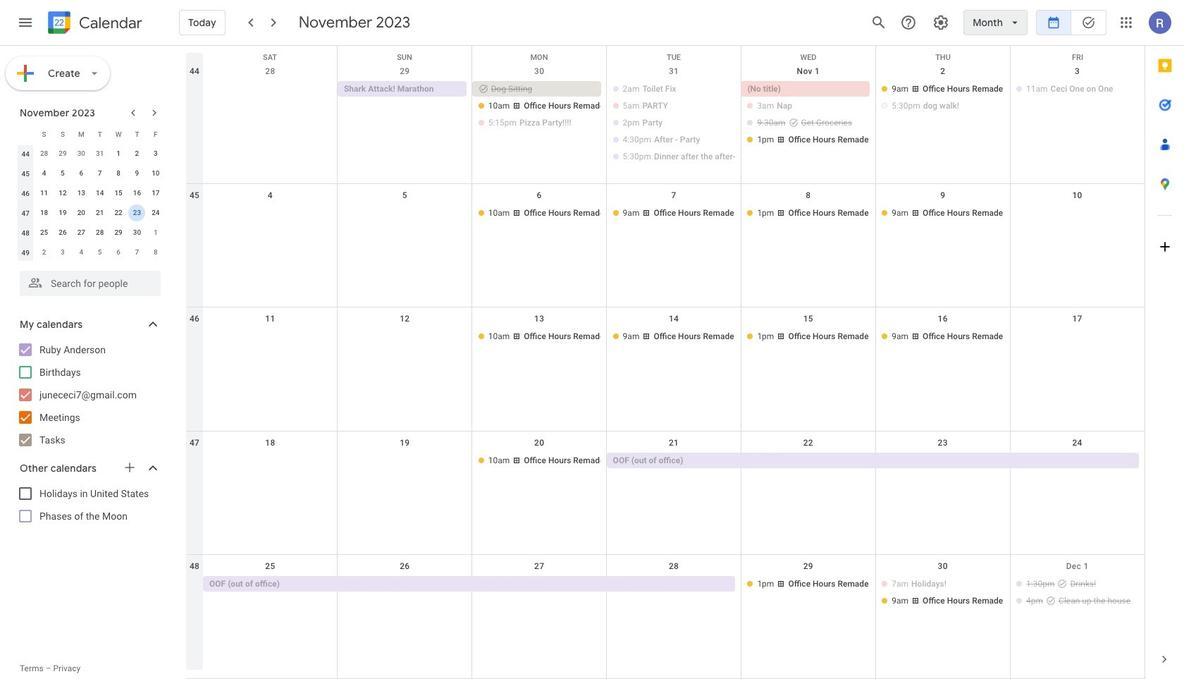 Task type: vqa. For each thing, say whether or not it's contained in the screenshot.
"calendar"
no



Task type: describe. For each thing, give the bounding box(es) containing it.
december 8 element
[[147, 244, 164, 261]]

28 element
[[91, 224, 108, 241]]

12 element
[[54, 185, 71, 202]]

30 element
[[129, 224, 146, 241]]

my calendars list
[[3, 339, 175, 451]]

8 element
[[110, 165, 127, 182]]

24 element
[[147, 205, 164, 221]]

october 28 element
[[36, 145, 53, 162]]

3 element
[[147, 145, 164, 162]]

11 element
[[36, 185, 53, 202]]

main drawer image
[[17, 14, 34, 31]]

21 element
[[91, 205, 108, 221]]

november 2023 grid
[[13, 124, 165, 262]]

22 element
[[110, 205, 127, 221]]

add other calendars image
[[123, 461, 137, 475]]

20 element
[[73, 205, 90, 221]]

Search for people text field
[[28, 271, 152, 296]]

13 element
[[73, 185, 90, 202]]

25 element
[[36, 224, 53, 241]]

1 element
[[110, 145, 127, 162]]

23 element
[[129, 205, 146, 221]]

cell inside row group
[[128, 203, 146, 223]]

14 element
[[91, 185, 108, 202]]

october 30 element
[[73, 145, 90, 162]]



Task type: locate. For each thing, give the bounding box(es) containing it.
december 5 element
[[91, 244, 108, 261]]

2 element
[[129, 145, 146, 162]]

5 element
[[54, 165, 71, 182]]

settings menu image
[[933, 14, 950, 31]]

december 7 element
[[129, 244, 146, 261]]

18 element
[[36, 205, 53, 221]]

cell
[[203, 81, 338, 166], [472, 81, 607, 166], [607, 81, 742, 166], [742, 81, 876, 166], [876, 81, 1011, 166], [128, 203, 146, 223], [203, 205, 338, 222], [338, 205, 472, 222], [1011, 205, 1145, 222], [203, 329, 338, 346], [338, 329, 472, 346], [1011, 329, 1145, 346], [203, 453, 338, 470], [338, 453, 472, 470], [742, 453, 876, 470], [876, 453, 1011, 470], [1011, 453, 1145, 470], [338, 577, 472, 610], [472, 577, 607, 610], [607, 577, 742, 610], [876, 577, 1011, 610], [1011, 577, 1145, 610]]

26 element
[[54, 224, 71, 241]]

16 element
[[129, 185, 146, 202]]

december 6 element
[[110, 244, 127, 261]]

other calendars list
[[3, 482, 175, 528]]

27 element
[[73, 224, 90, 241]]

15 element
[[110, 185, 127, 202]]

december 4 element
[[73, 244, 90, 261]]

column header
[[16, 124, 35, 144]]

heading
[[76, 14, 142, 31]]

row
[[186, 46, 1145, 67], [186, 60, 1145, 184], [16, 124, 165, 144], [16, 144, 165, 164], [16, 164, 165, 183], [16, 183, 165, 203], [186, 184, 1145, 308], [16, 203, 165, 223], [16, 223, 165, 243], [16, 243, 165, 262], [186, 308, 1145, 432], [186, 432, 1145, 555], [186, 555, 1145, 679]]

10 element
[[147, 165, 164, 182]]

december 2 element
[[36, 244, 53, 261]]

december 3 element
[[54, 244, 71, 261]]

17 element
[[147, 185, 164, 202]]

7 element
[[91, 165, 108, 182]]

heading inside calendar element
[[76, 14, 142, 31]]

grid
[[186, 46, 1145, 679]]

29 element
[[110, 224, 127, 241]]

6 element
[[73, 165, 90, 182]]

4 element
[[36, 165, 53, 182]]

december 1 element
[[147, 224, 164, 241]]

column header inside november 2023 grid
[[16, 124, 35, 144]]

tab list
[[1146, 46, 1185, 640]]

october 31 element
[[91, 145, 108, 162]]

9 element
[[129, 165, 146, 182]]

row group
[[16, 144, 165, 262]]

None search field
[[0, 265, 175, 296]]

19 element
[[54, 205, 71, 221]]

october 29 element
[[54, 145, 71, 162]]

calendar element
[[45, 8, 142, 39]]

row group inside november 2023 grid
[[16, 144, 165, 262]]



